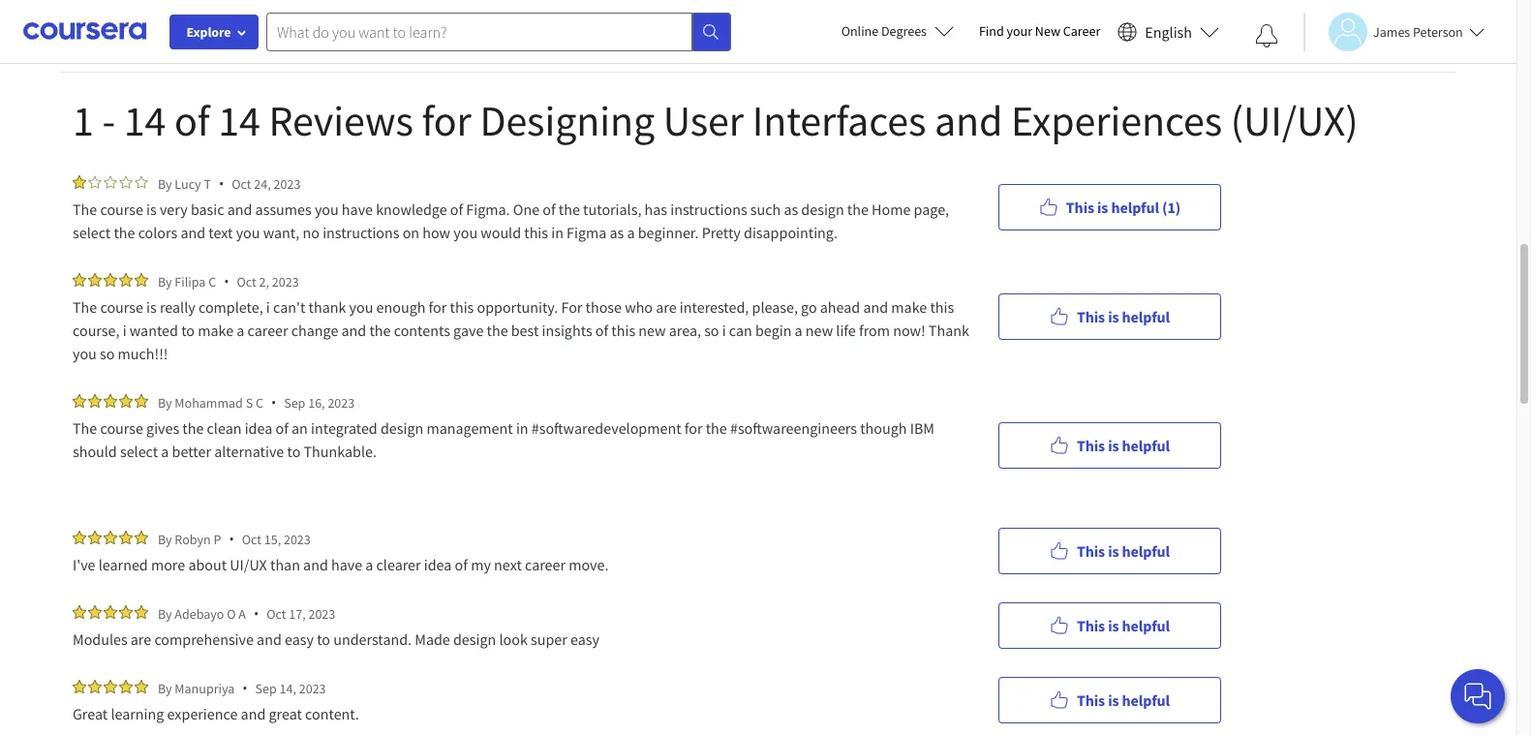 Task type: describe. For each thing, give the bounding box(es) containing it.
complete,
[[199, 297, 263, 317]]

this is helpful button for #softwareengineers
[[999, 422, 1222, 468]]

from
[[859, 321, 890, 340]]

and down find
[[935, 94, 1003, 147]]

insights
[[542, 321, 593, 340]]

find your new career link
[[970, 19, 1111, 44]]

comprehensive
[[154, 630, 254, 649]]

peterson
[[1414, 23, 1464, 40]]

a right begin
[[795, 321, 803, 340]]

on
[[403, 223, 420, 242]]

helpful for who
[[1123, 307, 1171, 326]]

are inside the course is really complete, i can't thank you enough for this opportunity. for those who are interested, please, go ahead and make this course, i wanted to make a career change and the contents gave the best insights of this new area, so i can begin a new life from now! thank you so much!!!
[[656, 297, 677, 317]]

by mohammad s c • sep 16, 2023
[[158, 393, 355, 412]]

great
[[269, 704, 302, 724]]

select inside the course gives the clean idea of an integrated design management in #softwaredevelopment for the #softwareengineers though ibm should select a better alternative to thunkable.
[[120, 442, 158, 461]]

to inside the course is really complete, i can't thank you enough for this opportunity. for those who are interested, please, go ahead and make this course, i wanted to make a career change and the contents gave the best insights of this new area, so i can begin a new life from now! thank you so much!!!
[[181, 321, 195, 340]]

much!!!
[[118, 344, 168, 363]]

all stars
[[355, 15, 406, 33]]

for inside the course is really complete, i can't thank you enough for this opportunity. for those who are interested, please, go ahead and make this course, i wanted to make a career change and the contents gave the best insights of this new area, so i can begin a new life from now! thank you so much!!!
[[429, 297, 447, 317]]

1 star image from the left
[[119, 175, 133, 189]]

best
[[511, 321, 539, 340]]

-
[[102, 94, 115, 147]]

next
[[494, 555, 522, 575]]

oct for ui/ux
[[242, 531, 262, 548]]

the left home
[[848, 200, 869, 219]]

helpful for move.
[[1123, 541, 1171, 561]]

is inside the course is very basic and assumes you have knowledge of figma. one of the tutorials, has instructions such as design the home page, select the colors and text you want, no instructions on how you would this in figma as a beginner. pretty disappointing.
[[146, 200, 157, 219]]

2023 inside by robyn p • oct 15, 2023
[[284, 531, 311, 548]]

course inside the course gives the clean idea of an integrated design management in #softwaredevelopment for the #softwareengineers though ibm should select a better alternative to thunkable.
[[100, 419, 143, 438]]

and up from
[[864, 297, 889, 317]]

you right the text on the top
[[236, 223, 260, 242]]

a left the clearer
[[366, 555, 373, 575]]

this is helpful for move.
[[1077, 541, 1171, 561]]

this for #softwareengineers
[[1077, 436, 1106, 455]]

great
[[73, 704, 108, 724]]

basic
[[191, 200, 224, 219]]

than
[[270, 555, 300, 575]]

wanted
[[130, 321, 178, 340]]

would
[[481, 223, 521, 242]]

5 this is helpful from the top
[[1077, 690, 1171, 710]]

all stars button
[[323, 1, 465, 47]]

thank
[[929, 321, 970, 340]]

knowledge
[[376, 200, 447, 219]]

• up complete,
[[224, 272, 229, 291]]

the for the course gives the clean idea of an integrated design management in #softwaredevelopment for the #softwareengineers though ibm should select a better alternative to thunkable.
[[73, 419, 97, 438]]

thunkable.
[[304, 442, 377, 461]]

really
[[160, 297, 195, 317]]

made
[[415, 630, 450, 649]]

stars
[[374, 15, 406, 33]]

all for all stars
[[355, 15, 371, 33]]

this up gave
[[450, 297, 474, 317]]

find
[[980, 22, 1005, 40]]

clearer
[[377, 555, 421, 575]]

by for ui/ux
[[158, 531, 172, 548]]

learned
[[99, 555, 148, 575]]

the course gives the clean idea of an integrated design management in #softwaredevelopment for the #softwareengineers though ibm should select a better alternative to thunkable.
[[73, 419, 938, 461]]

a
[[239, 605, 246, 623]]

0 horizontal spatial as
[[610, 223, 624, 242]]

english button
[[1111, 0, 1228, 63]]

of up "how"
[[450, 200, 463, 219]]

for
[[561, 297, 583, 317]]

the up figma
[[559, 200, 580, 219]]

look
[[499, 630, 528, 649]]

2 star image from the left
[[135, 175, 148, 189]]

is for the course is really complete, i can't thank you enough for this opportunity. for those who are interested, please, go ahead and make this course, i wanted to make a career change and the contents gave the best insights of this new area, so i can begin a new life from now! thank you so much!!!
[[1109, 307, 1120, 326]]

1
[[73, 94, 94, 147]]

the left colors
[[114, 223, 135, 242]]

though
[[861, 419, 907, 438]]

pretty
[[702, 223, 741, 242]]

content.
[[305, 704, 359, 724]]

the course is really complete, i can't thank you enough for this opportunity. for those who are interested, please, go ahead and make this course, i wanted to make a career change and the contents gave the best insights of this new area, so i can begin a new life from now! thank you so much!!!
[[73, 297, 973, 363]]

this up thank
[[931, 297, 955, 317]]

page,
[[914, 200, 950, 219]]

colors
[[138, 223, 178, 242]]

2023 inside by filipa c • oct 2, 2023
[[272, 273, 299, 290]]

tutorials,
[[583, 200, 642, 219]]

2 easy from the left
[[571, 630, 600, 649]]

2023 inside by lucy t • oct 24, 2023
[[274, 175, 301, 192]]

sep inside by manupriya • sep 14, 2023
[[255, 680, 277, 697]]

is for the course gives the clean idea of an integrated design management in #softwaredevelopment for the #softwareengineers though ibm should select a better alternative to thunkable.
[[1109, 436, 1120, 455]]

1 horizontal spatial career
[[525, 555, 566, 575]]

you up no
[[315, 200, 339, 219]]

beginner.
[[638, 223, 699, 242]]

this for who
[[1077, 307, 1106, 326]]

1 horizontal spatial chevron down image
[[1410, 21, 1427, 38]]

course,
[[73, 321, 120, 340]]

designing
[[480, 94, 655, 147]]

helpful for tutorials,
[[1112, 197, 1160, 217]]

the left best
[[487, 321, 508, 340]]

p
[[214, 531, 221, 548]]

4 this is helpful from the top
[[1077, 616, 1171, 635]]

helpful for #softwareengineers
[[1123, 436, 1171, 455]]

is for modules are comprehensive and easy to understand. made design look super easy
[[1109, 616, 1120, 635]]

can
[[729, 321, 753, 340]]

1 vertical spatial instructions
[[323, 223, 400, 242]]

course for i
[[100, 297, 143, 317]]

the for the course is very basic and assumes you have knowledge of figma. one of the tutorials, has instructions such as design the home page, select the colors and text you want, no instructions on how you would this in figma as a beginner. pretty disappointing.
[[73, 200, 97, 219]]

interested,
[[680, 297, 749, 317]]

oct for basic
[[232, 175, 251, 192]]

life
[[837, 321, 856, 340]]

to inside the course gives the clean idea of an integrated design management in #softwaredevelopment for the #softwareengineers though ibm should select a better alternative to thunkable.
[[287, 442, 301, 461]]

• right t
[[219, 174, 224, 193]]

oct inside by adebayo o a • oct 17, 2023
[[267, 605, 286, 623]]

is inside the course is really complete, i can't thank you enough for this opportunity. for those who are interested, please, go ahead and make this course, i wanted to make a career change and the contents gave the best insights of this new area, so i can begin a new life from now! thank you so much!!!
[[146, 297, 157, 317]]

james
[[1374, 23, 1411, 40]]

manupriya
[[175, 680, 235, 697]]

0 vertical spatial for
[[422, 94, 472, 147]]

a inside the course gives the clean idea of an integrated design management in #softwaredevelopment for the #softwareengineers though ibm should select a better alternative to thunkable.
[[161, 442, 169, 461]]

user
[[663, 94, 744, 147]]

2 horizontal spatial i
[[723, 321, 726, 340]]

james peterson button
[[1304, 12, 1485, 51]]

What do you want to learn? text field
[[266, 12, 693, 51]]

is for great learning experience and great content.
[[1109, 690, 1120, 710]]

oct for complete,
[[237, 273, 257, 290]]

learners
[[193, 15, 249, 33]]

by for clean
[[158, 394, 172, 411]]

1 star image from the left
[[88, 175, 102, 189]]

by:
[[108, 15, 127, 33]]

find your new career
[[980, 22, 1101, 40]]

this down who
[[612, 321, 636, 340]]

understand.
[[333, 630, 412, 649]]

all learners button
[[142, 1, 308, 47]]

0 horizontal spatial i
[[123, 321, 127, 340]]

• right p
[[229, 530, 234, 548]]

online
[[842, 22, 879, 40]]

show notifications image
[[1256, 24, 1279, 47]]

by filipa c • oct 2, 2023
[[158, 272, 299, 291]]

figma
[[567, 223, 607, 242]]

begin
[[756, 321, 792, 340]]

one
[[513, 200, 540, 219]]

those
[[586, 297, 622, 317]]

for inside the course gives the clean idea of an integrated design management in #softwaredevelopment for the #softwareengineers though ibm should select a better alternative to thunkable.
[[685, 419, 703, 438]]

more
[[151, 555, 185, 575]]

2 new from the left
[[806, 321, 833, 340]]

by for basic
[[158, 175, 172, 192]]

want,
[[263, 223, 300, 242]]

this is helpful (1) button
[[999, 184, 1222, 230]]

by manupriya • sep 14, 2023
[[158, 679, 326, 698]]

about
[[188, 555, 227, 575]]

an
[[292, 419, 308, 438]]

robyn
[[175, 531, 211, 548]]

filter
[[73, 15, 104, 33]]

all learners
[[174, 15, 249, 33]]

who
[[625, 297, 653, 317]]

4 this is helpful button from the top
[[999, 602, 1222, 649]]

gives
[[146, 419, 179, 438]]



Task type: vqa. For each thing, say whether or not it's contained in the screenshot.


Task type: locate. For each thing, give the bounding box(es) containing it.
1 all from the left
[[174, 15, 190, 33]]

2023 right 17,
[[309, 605, 336, 623]]

alternative
[[214, 442, 284, 461]]

17,
[[289, 605, 306, 623]]

are
[[656, 297, 677, 317], [131, 630, 151, 649]]

course up colors
[[100, 200, 143, 219]]

in left figma
[[552, 223, 564, 242]]

this for tutorials,
[[1067, 197, 1095, 217]]

this is helpful (1)
[[1067, 197, 1181, 217]]

for up contents
[[429, 297, 447, 317]]

1 14 from the left
[[124, 94, 166, 147]]

0 horizontal spatial idea
[[245, 419, 273, 438]]

and
[[935, 94, 1003, 147], [227, 200, 252, 219], [181, 223, 206, 242], [864, 297, 889, 317], [342, 321, 367, 340], [303, 555, 328, 575], [257, 630, 282, 649], [241, 704, 266, 724]]

no
[[303, 223, 320, 242]]

• right s
[[271, 393, 276, 412]]

1 by from the top
[[158, 175, 172, 192]]

1 horizontal spatial 14
[[218, 94, 260, 147]]

opportunity.
[[477, 297, 558, 317]]

you down course,
[[73, 344, 97, 363]]

easy
[[285, 630, 314, 649], [571, 630, 600, 649]]

i've
[[73, 555, 95, 575]]

1 horizontal spatial easy
[[571, 630, 600, 649]]

oct inside by filipa c • oct 2, 2023
[[237, 273, 257, 290]]

0 vertical spatial have
[[342, 200, 373, 219]]

experience
[[167, 704, 238, 724]]

idea up alternative
[[245, 419, 273, 438]]

clean
[[207, 419, 242, 438]]

new down who
[[639, 321, 666, 340]]

coursera image
[[23, 16, 146, 47]]

by up gives
[[158, 394, 172, 411]]

this is helpful button for who
[[999, 293, 1222, 340]]

the inside the course gives the clean idea of an integrated design management in #softwaredevelopment for the #softwareengineers though ibm should select a better alternative to thunkable.
[[73, 419, 97, 438]]

this is helpful button for move.
[[999, 528, 1222, 574]]

2 star image from the left
[[104, 175, 117, 189]]

1 vertical spatial select
[[120, 442, 158, 461]]

to left understand.
[[317, 630, 330, 649]]

by for complete,
[[158, 273, 172, 290]]

area,
[[669, 321, 701, 340]]

by robyn p • oct 15, 2023
[[158, 530, 311, 548]]

2,
[[259, 273, 269, 290]]

1 this is helpful from the top
[[1077, 307, 1171, 326]]

14
[[124, 94, 166, 147], [218, 94, 260, 147]]

management
[[427, 419, 513, 438]]

1 vertical spatial idea
[[424, 555, 452, 575]]

c right s
[[256, 394, 263, 411]]

by inside by manupriya • sep 14, 2023
[[158, 680, 172, 697]]

to down an
[[287, 442, 301, 461]]

0 horizontal spatial in
[[516, 419, 529, 438]]

is for i've learned more about ui/ux than and have a clearer idea of my next career move.
[[1109, 541, 1120, 561]]

0 vertical spatial are
[[656, 297, 677, 317]]

o
[[227, 605, 236, 623]]

course up should at the bottom left of the page
[[100, 419, 143, 438]]

select
[[73, 223, 111, 242], [120, 442, 158, 461]]

and down thank
[[342, 321, 367, 340]]

2 this is helpful button from the top
[[999, 422, 1222, 468]]

ahead
[[821, 297, 861, 317]]

my
[[471, 555, 491, 575]]

by inside by mohammad s c • sep 16, 2023
[[158, 394, 172, 411]]

you right thank
[[349, 297, 373, 317]]

design right integrated
[[381, 419, 424, 438]]

by left adebayo
[[158, 605, 172, 623]]

0 vertical spatial sep
[[284, 394, 306, 411]]

1 horizontal spatial sep
[[284, 394, 306, 411]]

5 by from the top
[[158, 605, 172, 623]]

james peterson
[[1374, 23, 1464, 40]]

of up lucy
[[174, 94, 210, 147]]

i've learned more about ui/ux than and have a clearer idea of my next career move.
[[73, 555, 609, 575]]

by left the filipa
[[158, 273, 172, 290]]

0 horizontal spatial design
[[381, 419, 424, 438]]

1 vertical spatial career
[[525, 555, 566, 575]]

is for the course is very basic and assumes you have knowledge of figma. one of the tutorials, has instructions such as design the home page, select the colors and text you want, no instructions on how you would this in figma as a beginner. pretty disappointing.
[[1098, 197, 1109, 217]]

1 course from the top
[[100, 200, 143, 219]]

easy right super
[[571, 630, 600, 649]]

the up better
[[182, 419, 204, 438]]

by inside by robyn p • oct 15, 2023
[[158, 531, 172, 548]]

0 vertical spatial career
[[248, 321, 288, 340]]

1 new from the left
[[639, 321, 666, 340]]

1 horizontal spatial instructions
[[671, 200, 748, 219]]

star image
[[88, 175, 102, 189], [104, 175, 117, 189]]

a
[[627, 223, 635, 242], [237, 321, 245, 340], [795, 321, 803, 340], [161, 442, 169, 461], [366, 555, 373, 575]]

1 horizontal spatial i
[[266, 297, 270, 317]]

0 horizontal spatial 14
[[124, 94, 166, 147]]

are right who
[[656, 297, 677, 317]]

1 vertical spatial are
[[131, 630, 151, 649]]

the
[[73, 200, 97, 219], [73, 297, 97, 317], [73, 419, 97, 438]]

2 vertical spatial to
[[317, 630, 330, 649]]

2023 right 16,
[[328, 394, 355, 411]]

a down complete,
[[237, 321, 245, 340]]

the for the course is really complete, i can't thank you enough for this opportunity. for those who are interested, please, go ahead and make this course, i wanted to make a career change and the contents gave the best insights of this new area, so i can begin a new life from now! thank you so much!!!
[[73, 297, 97, 317]]

text
[[209, 223, 233, 242]]

by for great
[[158, 680, 172, 697]]

figma.
[[466, 200, 510, 219]]

oct left 2,
[[237, 273, 257, 290]]

as
[[784, 200, 799, 219], [610, 223, 624, 242]]

of
[[174, 94, 210, 147], [450, 200, 463, 219], [543, 200, 556, 219], [596, 321, 609, 340], [276, 419, 289, 438], [455, 555, 468, 575]]

1 vertical spatial to
[[287, 442, 301, 461]]

1 the from the top
[[73, 200, 97, 219]]

of right one
[[543, 200, 556, 219]]

oct left 24,
[[232, 175, 251, 192]]

easy down 17,
[[285, 630, 314, 649]]

filter by:
[[73, 15, 127, 33]]

the inside the course is really complete, i can't thank you enough for this opportunity. for those who are interested, please, go ahead and make this course, i wanted to make a career change and the contents gave the best insights of this new area, so i can begin a new life from now! thank you so much!!!
[[73, 297, 97, 317]]

None search field
[[266, 12, 732, 51]]

0 horizontal spatial sep
[[255, 680, 277, 697]]

1 this is helpful button from the top
[[999, 293, 1222, 340]]

2 vertical spatial for
[[685, 419, 703, 438]]

2 all from the left
[[355, 15, 371, 33]]

6 by from the top
[[158, 680, 172, 697]]

star image
[[119, 175, 133, 189], [135, 175, 148, 189]]

0 vertical spatial to
[[181, 321, 195, 340]]

and down by adebayo o a • oct 17, 2023
[[257, 630, 282, 649]]

0 horizontal spatial instructions
[[323, 223, 400, 242]]

instructions up pretty
[[671, 200, 748, 219]]

star image down 1
[[88, 175, 102, 189]]

1 horizontal spatial star image
[[135, 175, 148, 189]]

2 by from the top
[[158, 273, 172, 290]]

this inside button
[[1067, 197, 1095, 217]]

1 horizontal spatial idea
[[424, 555, 452, 575]]

helpful inside this is helpful (1) button
[[1112, 197, 1160, 217]]

of left my
[[455, 555, 468, 575]]

in inside the course gives the clean idea of an integrated design management in #softwaredevelopment for the #softwareengineers though ibm should select a better alternative to thunkable.
[[516, 419, 529, 438]]

by inside by filipa c • oct 2, 2023
[[158, 273, 172, 290]]

this
[[524, 223, 548, 242], [450, 297, 474, 317], [931, 297, 955, 317], [612, 321, 636, 340]]

have left knowledge
[[342, 200, 373, 219]]

design left look on the bottom left of page
[[453, 630, 496, 649]]

online degrees button
[[826, 10, 970, 52]]

go
[[801, 297, 817, 317]]

2 horizontal spatial design
[[802, 200, 845, 219]]

have inside the course is very basic and assumes you have knowledge of figma. one of the tutorials, has instructions such as design the home page, select the colors and text you want, no instructions on how you would this in figma as a beginner. pretty disappointing.
[[342, 200, 373, 219]]

chevron down image inside 'all learners' "button"
[[258, 16, 276, 33]]

a down tutorials, on the top of page
[[627, 223, 635, 242]]

make down complete,
[[198, 321, 234, 340]]

2 horizontal spatial to
[[317, 630, 330, 649]]

instructions right no
[[323, 223, 400, 242]]

idea right the clearer
[[424, 555, 452, 575]]

2023 right the 14,
[[299, 680, 326, 697]]

ui/ux
[[230, 555, 267, 575]]

oct
[[232, 175, 251, 192], [237, 273, 257, 290], [242, 531, 262, 548], [267, 605, 286, 623]]

4 by from the top
[[158, 531, 172, 548]]

a inside the course is very basic and assumes you have knowledge of figma. one of the tutorials, has instructions such as design the home page, select the colors and text you want, no instructions on how you would this in figma as a beginner. pretty disappointing.
[[627, 223, 635, 242]]

this for move.
[[1077, 541, 1106, 561]]

career inside the course is really complete, i can't thank you enough for this opportunity. for those who are interested, please, go ahead and make this course, i wanted to make a career change and the contents gave the best insights of this new area, so i can begin a new life from now! thank you so much!!!
[[248, 321, 288, 340]]

• up the great learning experience and great content.
[[243, 679, 248, 698]]

1 horizontal spatial make
[[892, 297, 928, 317]]

select down gives
[[120, 442, 158, 461]]

new
[[639, 321, 666, 340], [806, 321, 833, 340]]

0 vertical spatial as
[[784, 200, 799, 219]]

this
[[1067, 197, 1095, 217], [1077, 307, 1106, 326], [1077, 436, 1106, 455], [1077, 541, 1106, 561], [1077, 616, 1106, 635], [1077, 690, 1106, 710]]

and down basic
[[181, 223, 206, 242]]

1 horizontal spatial all
[[355, 15, 371, 33]]

0 horizontal spatial star image
[[88, 175, 102, 189]]

to down really at top
[[181, 321, 195, 340]]

0 vertical spatial select
[[73, 223, 111, 242]]

0 horizontal spatial c
[[208, 273, 216, 290]]

3 by from the top
[[158, 394, 172, 411]]

in right management
[[516, 419, 529, 438]]

0 vertical spatial course
[[100, 200, 143, 219]]

has
[[645, 200, 668, 219]]

c right the filipa
[[208, 273, 216, 290]]

c inside by mohammad s c • sep 16, 2023
[[256, 394, 263, 411]]

1 vertical spatial sep
[[255, 680, 277, 697]]

2 vertical spatial course
[[100, 419, 143, 438]]

1 vertical spatial make
[[198, 321, 234, 340]]

chevron down image
[[415, 16, 433, 33]]

1 horizontal spatial c
[[256, 394, 263, 411]]

of down those
[[596, 321, 609, 340]]

3 this is helpful from the top
[[1077, 541, 1171, 561]]

3 the from the top
[[73, 419, 97, 438]]

by inside by adebayo o a • oct 17, 2023
[[158, 605, 172, 623]]

1 horizontal spatial star image
[[104, 175, 117, 189]]

0 horizontal spatial are
[[131, 630, 151, 649]]

2023
[[274, 175, 301, 192], [272, 273, 299, 290], [328, 394, 355, 411], [284, 531, 311, 548], [309, 605, 336, 623], [299, 680, 326, 697]]

1 vertical spatial have
[[331, 555, 362, 575]]

course for the
[[100, 200, 143, 219]]

1 vertical spatial the
[[73, 297, 97, 317]]

the inside the course is very basic and assumes you have knowledge of figma. one of the tutorials, has instructions such as design the home page, select the colors and text you want, no instructions on how you would this in figma as a beginner. pretty disappointing.
[[73, 200, 97, 219]]

3 course from the top
[[100, 419, 143, 438]]

0 horizontal spatial chevron down image
[[258, 16, 276, 33]]

and down by manupriya • sep 14, 2023
[[241, 704, 266, 724]]

have left the clearer
[[331, 555, 362, 575]]

1 horizontal spatial are
[[656, 297, 677, 317]]

1 horizontal spatial select
[[120, 442, 158, 461]]

1 vertical spatial c
[[256, 394, 263, 411]]

reviews
[[269, 94, 414, 147]]

as down tutorials, on the top of page
[[610, 223, 624, 242]]

the course is very basic and assumes you have knowledge of figma. one of the tutorials, has instructions such as design the home page, select the colors and text you want, no instructions on how you would this in figma as a beginner. pretty disappointing.
[[73, 200, 953, 242]]

make up "now!"
[[892, 297, 928, 317]]

new down go
[[806, 321, 833, 340]]

course up course,
[[100, 297, 143, 317]]

all inside button
[[355, 15, 371, 33]]

design inside the course is very basic and assumes you have knowledge of figma. one of the tutorials, has instructions such as design the home page, select the colors and text you want, no instructions on how you would this in figma as a beginner. pretty disappointing.
[[802, 200, 845, 219]]

helpful
[[1112, 197, 1160, 217], [1123, 307, 1171, 326], [1123, 436, 1171, 455], [1123, 541, 1171, 561], [1123, 616, 1171, 635], [1123, 690, 1171, 710]]

adebayo
[[175, 605, 224, 623]]

so
[[705, 321, 719, 340], [100, 344, 115, 363]]

modules
[[73, 630, 128, 649]]

please,
[[752, 297, 798, 317]]

0 vertical spatial so
[[705, 321, 719, 340]]

thank
[[309, 297, 346, 317]]

2023 right 15,
[[284, 531, 311, 548]]

and down by lucy t • oct 24, 2023
[[227, 200, 252, 219]]

to
[[181, 321, 195, 340], [287, 442, 301, 461], [317, 630, 330, 649]]

i left can
[[723, 321, 726, 340]]

disappointing.
[[744, 223, 838, 242]]

0 horizontal spatial to
[[181, 321, 195, 340]]

sep inside by mohammad s c • sep 16, 2023
[[284, 394, 306, 411]]

5 this is helpful button from the top
[[999, 677, 1222, 723]]

mohammad
[[175, 394, 243, 411]]

by inside by lucy t • oct 24, 2023
[[158, 175, 172, 192]]

design
[[802, 200, 845, 219], [381, 419, 424, 438], [453, 630, 496, 649]]

gave
[[454, 321, 484, 340]]

you right "how"
[[454, 223, 478, 242]]

this is helpful for #softwareengineers
[[1077, 436, 1171, 455]]

2023 inside by mohammad s c • sep 16, 2023
[[328, 394, 355, 411]]

0 vertical spatial idea
[[245, 419, 273, 438]]

in inside the course is very basic and assumes you have knowledge of figma. one of the tutorials, has instructions such as design the home page, select the colors and text you want, no instructions on how you would this in figma as a beginner. pretty disappointing.
[[552, 223, 564, 242]]

0 vertical spatial make
[[892, 297, 928, 317]]

assumes
[[255, 200, 312, 219]]

filled star image
[[73, 175, 86, 189], [104, 273, 117, 287], [135, 273, 148, 287], [88, 394, 102, 408], [88, 531, 102, 545], [104, 531, 117, 545], [135, 531, 148, 545], [119, 606, 133, 619], [104, 680, 117, 694], [119, 680, 133, 694], [135, 680, 148, 694]]

0 vertical spatial c
[[208, 273, 216, 290]]

the down enough
[[370, 321, 391, 340]]

the up should at the bottom left of the page
[[73, 419, 97, 438]]

the left '#softwareengineers'
[[706, 419, 727, 438]]

1 horizontal spatial design
[[453, 630, 496, 649]]

1 easy from the left
[[285, 630, 314, 649]]

so down course,
[[100, 344, 115, 363]]

are right the modules
[[131, 630, 151, 649]]

and right "than"
[[303, 555, 328, 575]]

0 vertical spatial instructions
[[671, 200, 748, 219]]

of inside the course is really complete, i can't thank you enough for this opportunity. for those who are interested, please, go ahead and make this course, i wanted to make a career change and the contents gave the best insights of this new area, so i can begin a new life from now! thank you so much!!!
[[596, 321, 609, 340]]

0 horizontal spatial new
[[639, 321, 666, 340]]

0 horizontal spatial easy
[[285, 630, 314, 649]]

as up disappointing.
[[784, 200, 799, 219]]

move.
[[569, 555, 609, 575]]

1 vertical spatial in
[[516, 419, 529, 438]]

2023 right 24,
[[274, 175, 301, 192]]

such
[[751, 200, 781, 219]]

career down "can't"
[[248, 321, 288, 340]]

experiences
[[1012, 94, 1223, 147]]

2 vertical spatial the
[[73, 419, 97, 438]]

0 horizontal spatial make
[[198, 321, 234, 340]]

course inside the course is very basic and assumes you have knowledge of figma. one of the tutorials, has instructions such as design the home page, select the colors and text you want, no instructions on how you would this in figma as a beginner. pretty disappointing.
[[100, 200, 143, 219]]

for down what do you want to learn? text box at left top
[[422, 94, 472, 147]]

1 horizontal spatial new
[[806, 321, 833, 340]]

oct left 15,
[[242, 531, 262, 548]]

for right #softwaredevelopment
[[685, 419, 703, 438]]

select left colors
[[73, 223, 111, 242]]

filipa
[[175, 273, 206, 290]]

career right next
[[525, 555, 566, 575]]

i right course,
[[123, 321, 127, 340]]

1 horizontal spatial so
[[705, 321, 719, 340]]

change
[[291, 321, 339, 340]]

2023 inside by adebayo o a • oct 17, 2023
[[309, 605, 336, 623]]

1 vertical spatial so
[[100, 344, 115, 363]]

of left an
[[276, 419, 289, 438]]

of inside the course gives the clean idea of an integrated design management in #softwaredevelopment for the #softwareengineers though ibm should select a better alternative to thunkable.
[[276, 419, 289, 438]]

0 horizontal spatial so
[[100, 344, 115, 363]]

14 up by lucy t • oct 24, 2023
[[218, 94, 260, 147]]

oct inside by lucy t • oct 24, 2023
[[232, 175, 251, 192]]

1 vertical spatial as
[[610, 223, 624, 242]]

lucy
[[175, 175, 201, 192]]

1 horizontal spatial as
[[784, 200, 799, 219]]

by adebayo o a • oct 17, 2023
[[158, 605, 336, 623]]

1 horizontal spatial to
[[287, 442, 301, 461]]

by
[[158, 175, 172, 192], [158, 273, 172, 290], [158, 394, 172, 411], [158, 531, 172, 548], [158, 605, 172, 623], [158, 680, 172, 697]]

0 horizontal spatial career
[[248, 321, 288, 340]]

1 horizontal spatial in
[[552, 223, 564, 242]]

oct inside by robyn p • oct 15, 2023
[[242, 531, 262, 548]]

modules are comprehensive and easy to understand. made design look super easy
[[73, 630, 600, 649]]

chat with us image
[[1463, 681, 1494, 712]]

so down interested,
[[705, 321, 719, 340]]

2 vertical spatial design
[[453, 630, 496, 649]]

15,
[[264, 531, 281, 548]]

for
[[422, 94, 472, 147], [429, 297, 447, 317], [685, 419, 703, 438]]

2 14 from the left
[[218, 94, 260, 147]]

very
[[160, 200, 188, 219]]

this is helpful for who
[[1077, 307, 1171, 326]]

the up course,
[[73, 297, 97, 317]]

super
[[531, 630, 568, 649]]

1 vertical spatial course
[[100, 297, 143, 317]]

chevron down image
[[258, 16, 276, 33], [1410, 21, 1427, 38]]

oct left 17,
[[267, 605, 286, 623]]

0 vertical spatial design
[[802, 200, 845, 219]]

how
[[423, 223, 451, 242]]

filled star image
[[73, 273, 86, 287], [88, 273, 102, 287], [119, 273, 133, 287], [73, 394, 86, 408], [104, 394, 117, 408], [119, 394, 133, 408], [135, 394, 148, 408], [73, 531, 86, 545], [119, 531, 133, 545], [73, 606, 86, 619], [88, 606, 102, 619], [104, 606, 117, 619], [135, 606, 148, 619], [73, 680, 86, 694], [88, 680, 102, 694]]

a down gives
[[161, 442, 169, 461]]

2023 inside by manupriya • sep 14, 2023
[[299, 680, 326, 697]]

integrated
[[311, 419, 378, 438]]

is inside button
[[1098, 197, 1109, 217]]

• right the a
[[254, 605, 259, 623]]

idea inside the course gives the clean idea of an integrated design management in #softwaredevelopment for the #softwareengineers though ibm should select a better alternative to thunkable.
[[245, 419, 273, 438]]

1 vertical spatial for
[[429, 297, 447, 317]]

sep left the 14,
[[255, 680, 277, 697]]

design up disappointing.
[[802, 200, 845, 219]]

this down one
[[524, 223, 548, 242]]

great learning experience and great content.
[[73, 704, 362, 724]]

0 vertical spatial in
[[552, 223, 564, 242]]

14 right -
[[124, 94, 166, 147]]

course inside the course is really complete, i can't thank you enough for this opportunity. for those who are interested, please, go ahead and make this course, i wanted to make a career change and the contents gave the best insights of this new area, so i can begin a new life from now! thank you so much!!!
[[100, 297, 143, 317]]

0 horizontal spatial all
[[174, 15, 190, 33]]

design inside the course gives the clean idea of an integrated design management in #softwaredevelopment for the #softwareengineers though ibm should select a better alternative to thunkable.
[[381, 419, 424, 438]]

0 horizontal spatial select
[[73, 223, 111, 242]]

by up learning
[[158, 680, 172, 697]]

all left stars
[[355, 15, 371, 33]]

0 vertical spatial the
[[73, 200, 97, 219]]

1 vertical spatial design
[[381, 419, 424, 438]]

all inside "button"
[[174, 15, 190, 33]]

this inside the course is very basic and assumes you have knowledge of figma. one of the tutorials, has instructions such as design the home page, select the colors and text you want, no instructions on how you would this in figma as a beginner. pretty disappointing.
[[524, 223, 548, 242]]

explore button
[[170, 15, 259, 49]]

all for all learners
[[174, 15, 190, 33]]

ibm
[[910, 419, 935, 438]]

select inside the course is very basic and assumes you have knowledge of figma. one of the tutorials, has instructions such as design the home page, select the colors and text you want, no instructions on how you would this in figma as a beginner. pretty disappointing.
[[73, 223, 111, 242]]

2 this is helpful from the top
[[1077, 436, 1171, 455]]

star image down -
[[104, 175, 117, 189]]

2 the from the top
[[73, 297, 97, 317]]

c inside by filipa c • oct 2, 2023
[[208, 273, 216, 290]]

3 this is helpful button from the top
[[999, 528, 1222, 574]]

by left lucy
[[158, 175, 172, 192]]

0 horizontal spatial star image
[[119, 175, 133, 189]]

2 course from the top
[[100, 297, 143, 317]]

by for easy
[[158, 605, 172, 623]]

•
[[219, 174, 224, 193], [224, 272, 229, 291], [271, 393, 276, 412], [229, 530, 234, 548], [254, 605, 259, 623], [243, 679, 248, 698]]



